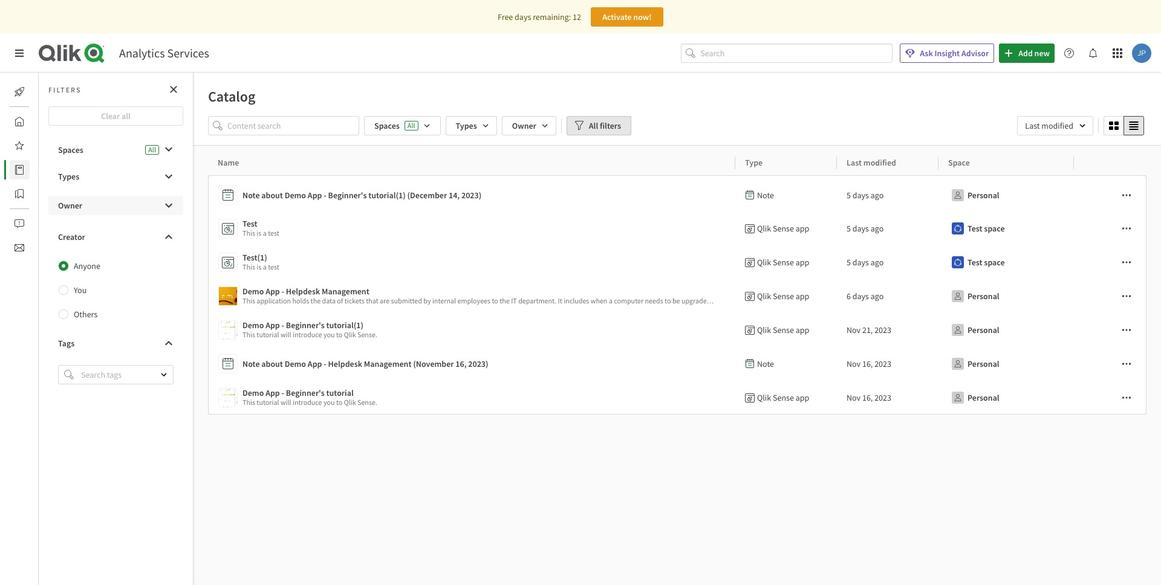 Task type: vqa. For each thing, say whether or not it's contained in the screenshot.
Cumulative New Cases "BUTTON"
no



Task type: describe. For each thing, give the bounding box(es) containing it.
more actions image for demo app - helpdesk management
[[1122, 292, 1132, 301]]

cell for demo app - beginner's tutorial
[[1074, 381, 1147, 415]]

this inside test this is a test
[[243, 229, 255, 238]]

5 days ago cell for test
[[837, 212, 939, 246]]

0 horizontal spatial modified
[[864, 157, 897, 168]]

qlik for test(1)
[[757, 257, 772, 268]]

all filters button
[[567, 116, 632, 136]]

app for demo app - beginner's tutorial(1)
[[796, 325, 810, 336]]

sense for test
[[773, 223, 794, 234]]

last inside field
[[1026, 120, 1040, 131]]

nov 21, 2023 button
[[847, 321, 892, 340]]

demo app - beginner's tutorial(1) this tutorial will introduce you to qlik sense.
[[243, 320, 377, 339]]

services
[[167, 45, 209, 60]]

spaces inside filters "region"
[[374, 120, 400, 131]]

1 more actions image from the top
[[1122, 191, 1132, 200]]

space
[[949, 157, 970, 168]]

0 horizontal spatial spaces
[[58, 145, 83, 155]]

sense for demo app - helpdesk management
[[773, 291, 794, 302]]

5 days ago button for test(1)
[[847, 253, 884, 272]]

(november
[[413, 359, 454, 370]]

qlik sense app for test
[[757, 223, 810, 234]]

you
[[74, 285, 87, 296]]

will for tutorial(1)
[[281, 330, 291, 339]]

test this is a test
[[243, 218, 279, 238]]

test for test(1)
[[268, 263, 279, 272]]

nov 21, 2023
[[847, 325, 892, 336]]

catalog link
[[10, 160, 66, 180]]

1 vertical spatial management
[[364, 359, 412, 370]]

james peterson image
[[1133, 44, 1152, 63]]

sense for test(1)
[[773, 257, 794, 268]]

tags button
[[48, 334, 183, 353]]

is for test(1)
[[257, 263, 262, 272]]

introduce for tutorial
[[293, 398, 322, 407]]

6 days ago button
[[847, 287, 884, 306]]

activate now! link
[[591, 7, 664, 27]]

add new button
[[1000, 44, 1055, 63]]

cell for test
[[1074, 212, 1147, 246]]

nov 16, 2023 cell for note
[[837, 347, 939, 381]]

nov for tutorial
[[847, 393, 861, 404]]

6
[[847, 291, 851, 302]]

1 personal from the top
[[968, 190, 1000, 201]]

1 cell from the top
[[1074, 175, 1147, 212]]

more actions image for test
[[1122, 224, 1132, 234]]

demo app - helpdesk management button
[[218, 284, 731, 309]]

collections image
[[15, 189, 24, 199]]

days for demo app - helpdesk management
[[853, 291, 869, 302]]

personal button for nov 16, 2023
[[949, 388, 1002, 408]]

qlik inside 'demo app - beginner's tutorial(1) this tutorial will introduce you to qlik sense.'
[[344, 330, 356, 339]]

1 ago from the top
[[871, 190, 884, 201]]

4 personal cell from the top
[[939, 347, 1074, 381]]

last modified inside field
[[1026, 120, 1074, 131]]

open image
[[160, 372, 168, 379]]

qlik for demo app - beginner's tutorial
[[757, 393, 772, 404]]

this inside demo app - beginner's tutorial this tutorial will introduce you to qlik sense.
[[243, 398, 255, 407]]

6 cell from the top
[[1074, 347, 1147, 381]]

free days remaining: 12
[[498, 11, 581, 22]]

qlik sense app for test(1)
[[757, 257, 810, 268]]

catalog image
[[15, 165, 24, 175]]

personal button for 6 days ago
[[949, 287, 1002, 306]]

test for test(1)
[[968, 257, 983, 268]]

tutorial for demo app - beginner's tutorial
[[257, 398, 279, 407]]

nov 16, 2023 button
[[847, 388, 892, 408]]

test space for test
[[968, 223, 1005, 234]]

ago for test(1)
[[871, 257, 884, 268]]

this inside "test(1) this is a test"
[[243, 263, 255, 272]]

0 vertical spatial management
[[322, 286, 369, 297]]

personal for nov 16, 2023
[[968, 393, 1000, 404]]

anyone
[[74, 261, 100, 272]]

switch view group
[[1104, 116, 1145, 136]]

creator button
[[48, 227, 183, 247]]

test for test
[[268, 229, 279, 238]]

advisor
[[962, 48, 989, 59]]

4 personal from the top
[[968, 359, 1000, 370]]

Search tags text field
[[79, 365, 150, 385]]

sense. for demo app - beginner's tutorial(1)
[[358, 330, 377, 339]]

beginner's inside button
[[328, 190, 367, 201]]

personal for nov 21, 2023
[[968, 325, 1000, 336]]

activate
[[603, 11, 632, 22]]

days for test
[[853, 223, 869, 234]]

test inside test this is a test
[[243, 218, 257, 229]]

now!
[[634, 11, 652, 22]]

1 5 days ago from the top
[[847, 190, 884, 201]]

days for test(1)
[[853, 257, 869, 268]]

- for tutorial
[[282, 388, 284, 399]]

5 for test
[[847, 223, 851, 234]]

demo for demo app - helpdesk management
[[243, 286, 264, 297]]

note about demo app - beginner's tutorial(1) (december 14, 2023) button
[[218, 183, 731, 208]]

ask insight advisor button
[[900, 44, 995, 63]]

analytics services
[[119, 45, 209, 60]]

5 for test(1)
[[847, 257, 851, 268]]

insight
[[935, 48, 960, 59]]

analytics
[[119, 45, 165, 60]]

tutorial for demo app - beginner's tutorial(1)
[[257, 330, 279, 339]]

add
[[1019, 48, 1033, 59]]

0 horizontal spatial helpdesk
[[286, 286, 320, 297]]

tutorial(1) inside button
[[369, 190, 406, 201]]

catalog inside 'link'
[[39, 165, 66, 175]]

Content search text field
[[227, 116, 359, 136]]

5 days ago cell for test(1)
[[837, 246, 939, 280]]

activate now!
[[603, 11, 652, 22]]

about for note about demo app - helpdesk management (november 16, 2023)
[[262, 359, 283, 370]]

analytics services element
[[119, 45, 209, 60]]

more actions image for nov 21, 2023
[[1122, 325, 1132, 335]]

all filters
[[589, 120, 621, 131]]

favorites image
[[15, 141, 24, 151]]

cell for test(1)
[[1074, 246, 1147, 280]]

ask
[[920, 48, 933, 59]]

2023) for note about demo app - beginner's tutorial(1) (december 14, 2023)
[[462, 190, 482, 201]]

app for test(1)
[[796, 257, 810, 268]]

subscriptions image
[[15, 243, 24, 253]]

personal cell for 6 days ago
[[939, 280, 1074, 313]]

a for test(1)
[[263, 263, 267, 272]]

qlik sense app cell for demo app - beginner's tutorial(1)
[[736, 313, 837, 347]]

qlik sense app image for demo app - beginner's tutorial(1)
[[219, 321, 237, 339]]

demo app - helpdesk management
[[243, 286, 369, 297]]

qlik inside demo app - beginner's tutorial this tutorial will introduce you to qlik sense.
[[344, 398, 356, 407]]

you for tutorial(1)
[[324, 330, 335, 339]]

21,
[[863, 325, 873, 336]]

1 horizontal spatial owner button
[[502, 116, 556, 136]]

search tags element
[[64, 370, 74, 380]]

qlik sense app cell for demo app - beginner's tutorial
[[736, 381, 837, 415]]

0 vertical spatial types button
[[446, 116, 497, 136]]

1 horizontal spatial catalog
[[208, 87, 256, 106]]

Last modified field
[[1018, 116, 1094, 136]]

personal for 6 days ago
[[968, 291, 1000, 302]]

2 nov from the top
[[847, 359, 861, 370]]

is for test
[[257, 229, 262, 238]]

beginner's for tutorial(1)
[[286, 320, 325, 331]]

more actions image for test(1)
[[1122, 258, 1132, 267]]

Search text field
[[701, 43, 893, 63]]

6 days ago
[[847, 291, 884, 302]]

note about demo app - beginner's tutorial(1) (december 14, 2023)
[[243, 190, 482, 201]]

1 vertical spatial helpdesk
[[328, 359, 362, 370]]

add new
[[1019, 48, 1050, 59]]

home link
[[10, 112, 60, 131]]

1 vertical spatial last modified
[[847, 157, 897, 168]]

tags
[[58, 338, 75, 349]]



Task type: locate. For each thing, give the bounding box(es) containing it.
personal
[[968, 190, 1000, 201], [968, 291, 1000, 302], [968, 325, 1000, 336], [968, 359, 1000, 370], [968, 393, 1000, 404]]

2 you from the top
[[324, 398, 335, 407]]

owner
[[512, 120, 537, 131], [58, 200, 82, 211]]

2 personal button from the top
[[949, 287, 1002, 306]]

1 5 days ago cell from the top
[[837, 175, 939, 212]]

1 horizontal spatial modified
[[1042, 120, 1074, 131]]

about
[[262, 190, 283, 201], [262, 359, 283, 370]]

2 vertical spatial beginner's
[[286, 388, 325, 399]]

2 nov 16, 2023 from the top
[[847, 393, 892, 404]]

app inside demo app - beginner's tutorial this tutorial will introduce you to qlik sense.
[[266, 388, 280, 399]]

1 a from the top
[[263, 229, 267, 238]]

0 vertical spatial beginner's
[[328, 190, 367, 201]]

open sidebar menu image
[[15, 48, 24, 58]]

1 horizontal spatial types
[[456, 120, 477, 131]]

beginner's
[[328, 190, 367, 201], [286, 320, 325, 331], [286, 388, 325, 399]]

types inside filters "region"
[[456, 120, 477, 131]]

more actions image
[[1122, 224, 1132, 234], [1122, 258, 1132, 267], [1122, 292, 1132, 301], [1122, 359, 1132, 369]]

others
[[74, 309, 98, 320]]

1 vertical spatial 5 days ago button
[[847, 253, 884, 272]]

1 vertical spatial owner button
[[48, 196, 183, 215]]

1 vertical spatial space
[[985, 257, 1005, 268]]

2023 for demo app - beginner's tutorial(1)
[[875, 325, 892, 336]]

4 this from the top
[[243, 398, 255, 407]]

1 vertical spatial introduce
[[293, 398, 322, 407]]

3 more actions image from the top
[[1122, 393, 1132, 403]]

1 vertical spatial last
[[847, 157, 862, 168]]

test space cell for test
[[939, 212, 1074, 246]]

0 vertical spatial tutorial(1)
[[369, 190, 406, 201]]

sense. down note about demo app - helpdesk management (november 16, 2023)
[[358, 398, 377, 407]]

last
[[1026, 120, 1040, 131], [847, 157, 862, 168]]

you
[[324, 330, 335, 339], [324, 398, 335, 407]]

you for tutorial
[[324, 398, 335, 407]]

0 vertical spatial last modified
[[1026, 120, 1074, 131]]

2023 inside cell
[[875, 325, 892, 336]]

0 vertical spatial space
[[985, 223, 1005, 234]]

introduce inside demo app - beginner's tutorial this tutorial will introduce you to qlik sense.
[[293, 398, 322, 407]]

qlik sense app image
[[219, 321, 237, 339], [219, 389, 237, 407]]

0 horizontal spatial last
[[847, 157, 862, 168]]

1 introduce from the top
[[293, 330, 322, 339]]

tutorial(1)
[[369, 190, 406, 201], [326, 320, 364, 331]]

test
[[243, 218, 257, 229], [968, 223, 983, 234], [968, 257, 983, 268]]

2 vertical spatial 2023
[[875, 393, 892, 404]]

2 is from the top
[[257, 263, 262, 272]]

5 sense from the top
[[773, 393, 794, 404]]

2 qlik sense app from the top
[[757, 257, 810, 268]]

new
[[1035, 48, 1050, 59]]

qlik sense app
[[757, 223, 810, 234], [757, 257, 810, 268], [757, 291, 810, 302], [757, 325, 810, 336], [757, 393, 810, 404]]

0 vertical spatial 5
[[847, 190, 851, 201]]

1 vertical spatial is
[[257, 263, 262, 272]]

2 this from the top
[[243, 263, 255, 272]]

sense. inside demo app - beginner's tutorial this tutorial will introduce you to qlik sense.
[[358, 398, 377, 407]]

1 2023 from the top
[[875, 325, 892, 336]]

beginner's inside demo app - beginner's tutorial this tutorial will introduce you to qlik sense.
[[286, 388, 325, 399]]

filters
[[48, 85, 81, 94]]

2 vertical spatial nov
[[847, 393, 861, 404]]

home image
[[15, 117, 24, 126]]

0 vertical spatial modified
[[1042, 120, 1074, 131]]

nov inside nov 16, 2023 button
[[847, 393, 861, 404]]

test(1) this is a test
[[243, 252, 279, 272]]

5 days ago
[[847, 190, 884, 201], [847, 223, 884, 234], [847, 257, 884, 268]]

1 vertical spatial note cell
[[736, 347, 837, 381]]

2 sense from the top
[[773, 257, 794, 268]]

1 to from the top
[[336, 330, 343, 339]]

0 horizontal spatial owner button
[[48, 196, 183, 215]]

0 vertical spatial helpdesk
[[286, 286, 320, 297]]

0 vertical spatial test space
[[968, 223, 1005, 234]]

12
[[573, 11, 581, 22]]

test space cell for test(1)
[[939, 246, 1074, 280]]

cell
[[1074, 175, 1147, 212], [1074, 212, 1147, 246], [1074, 246, 1147, 280], [1074, 280, 1147, 313], [1074, 313, 1147, 347], [1074, 347, 1147, 381], [1074, 381, 1147, 415]]

3 app from the top
[[796, 291, 810, 302]]

this
[[243, 229, 255, 238], [243, 263, 255, 272], [243, 330, 255, 339], [243, 398, 255, 407]]

nov 16, 2023
[[847, 359, 892, 370], [847, 393, 892, 404]]

personal cell for nov 16, 2023
[[939, 381, 1074, 415]]

0 vertical spatial 2023)
[[462, 190, 482, 201]]

1 nov 16, 2023 cell from the top
[[837, 347, 939, 381]]

4 more actions image from the top
[[1122, 359, 1132, 369]]

1 horizontal spatial spaces
[[374, 120, 400, 131]]

1 vertical spatial a
[[263, 263, 267, 272]]

1 vertical spatial nov
[[847, 359, 861, 370]]

3 personal from the top
[[968, 325, 1000, 336]]

creator option group
[[48, 254, 183, 327]]

2 qlik sense app image from the top
[[219, 389, 237, 407]]

personal cell for nov 21, 2023
[[939, 313, 1074, 347]]

1 is from the top
[[257, 229, 262, 238]]

beginner's for tutorial
[[286, 388, 325, 399]]

1 qlik sense app from the top
[[757, 223, 810, 234]]

ago
[[871, 190, 884, 201], [871, 223, 884, 234], [871, 257, 884, 268], [871, 291, 884, 302]]

1 personal cell from the top
[[939, 175, 1074, 212]]

1 vertical spatial test space
[[968, 257, 1005, 268]]

0 vertical spatial a
[[263, 229, 267, 238]]

1 vertical spatial 5 days ago
[[847, 223, 884, 234]]

to down note about demo app - helpdesk management (november 16, 2023)
[[336, 398, 343, 407]]

7 cell from the top
[[1074, 381, 1147, 415]]

sense. inside 'demo app - beginner's tutorial(1) this tutorial will introduce you to qlik sense.'
[[358, 330, 377, 339]]

space for test(1)
[[985, 257, 1005, 268]]

1 personal button from the top
[[949, 186, 1002, 205]]

qlik sense app image
[[219, 287, 237, 306]]

2 vertical spatial 5 days ago
[[847, 257, 884, 268]]

1 vertical spatial catalog
[[39, 165, 66, 175]]

owner button
[[502, 116, 556, 136], [48, 196, 183, 215]]

qlik for test
[[757, 223, 772, 234]]

tutorial(1) inside 'demo app - beginner's tutorial(1) this tutorial will introduce you to qlik sense.'
[[326, 320, 364, 331]]

test space cell
[[939, 212, 1074, 246], [939, 246, 1074, 280]]

3 qlik sense app from the top
[[757, 291, 810, 302]]

qlik sense app cell for test
[[736, 212, 837, 246]]

ago for test
[[871, 223, 884, 234]]

about up demo app - beginner's tutorial this tutorial will introduce you to qlik sense.
[[262, 359, 283, 370]]

0 horizontal spatial all
[[148, 145, 156, 154]]

0 horizontal spatial owner
[[58, 200, 82, 211]]

2 test space cell from the top
[[939, 246, 1074, 280]]

ago for demo app - helpdesk management
[[871, 291, 884, 302]]

owner inside filters "region"
[[512, 120, 537, 131]]

0 vertical spatial qlik sense app image
[[219, 321, 237, 339]]

filters
[[600, 120, 621, 131]]

1 vertical spatial 2023)
[[468, 359, 489, 370]]

owner for the right owner dropdown button
[[512, 120, 537, 131]]

1 sense. from the top
[[358, 330, 377, 339]]

qlik for demo app - helpdesk management
[[757, 291, 772, 302]]

1 vertical spatial beginner's
[[286, 320, 325, 331]]

qlik sense app cell for test(1)
[[736, 246, 837, 280]]

2 horizontal spatial all
[[589, 120, 598, 131]]

you inside demo app - beginner's tutorial this tutorial will introduce you to qlik sense.
[[324, 398, 335, 407]]

1 about from the top
[[262, 190, 283, 201]]

1 test from the top
[[268, 229, 279, 238]]

alerts image
[[15, 219, 24, 229]]

test space button for test(1)
[[949, 253, 1008, 272]]

is up test(1)
[[257, 229, 262, 238]]

sense for demo app - beginner's tutorial(1)
[[773, 325, 794, 336]]

sense
[[773, 223, 794, 234], [773, 257, 794, 268], [773, 291, 794, 302], [773, 325, 794, 336], [773, 393, 794, 404]]

a for test
[[263, 229, 267, 238]]

1 vertical spatial types
[[58, 171, 79, 182]]

5
[[847, 190, 851, 201], [847, 223, 851, 234], [847, 257, 851, 268]]

2 note cell from the top
[[736, 347, 837, 381]]

0 vertical spatial spaces
[[374, 120, 400, 131]]

all inside dropdown button
[[589, 120, 598, 131]]

note about demo app - helpdesk management (november 16, 2023) button
[[218, 352, 731, 376]]

qlik sense app image for demo app - beginner's tutorial
[[219, 389, 237, 407]]

types
[[456, 120, 477, 131], [58, 171, 79, 182]]

demo for demo app - beginner's tutorial this tutorial will introduce you to qlik sense.
[[243, 388, 264, 399]]

1 vertical spatial to
[[336, 398, 343, 407]]

demo inside 'demo app - beginner's tutorial(1) this tutorial will introduce you to qlik sense.'
[[243, 320, 264, 331]]

0 vertical spatial owner button
[[502, 116, 556, 136]]

beginner's inside 'demo app - beginner's tutorial(1) this tutorial will introduce you to qlik sense.'
[[286, 320, 325, 331]]

qlik for demo app - beginner's tutorial(1)
[[757, 325, 772, 336]]

1 vertical spatial test space button
[[949, 253, 1008, 272]]

0 horizontal spatial types
[[58, 171, 79, 182]]

introduce inside 'demo app - beginner's tutorial(1) this tutorial will introduce you to qlik sense.'
[[293, 330, 322, 339]]

0 vertical spatial introduce
[[293, 330, 322, 339]]

demo app - beginner's tutorial this tutorial will introduce you to qlik sense.
[[243, 388, 377, 407]]

2 personal cell from the top
[[939, 280, 1074, 313]]

1 vertical spatial owner
[[58, 200, 82, 211]]

search tags image
[[64, 370, 74, 380]]

1 test space cell from the top
[[939, 212, 1074, 246]]

2 introduce from the top
[[293, 398, 322, 407]]

nov 16, 2023 cell for qlik sense app
[[837, 381, 939, 415]]

1 vertical spatial nov 16, 2023
[[847, 393, 892, 404]]

app for demo app - beginner's tutorial(1) this tutorial will introduce you to qlik sense.
[[266, 320, 280, 331]]

2 vertical spatial 5
[[847, 257, 851, 268]]

personal cell
[[939, 175, 1074, 212], [939, 280, 1074, 313], [939, 313, 1074, 347], [939, 347, 1074, 381], [939, 381, 1074, 415]]

to for tutorial
[[336, 398, 343, 407]]

0 horizontal spatial tutorial(1)
[[326, 320, 364, 331]]

management
[[322, 286, 369, 297], [364, 359, 412, 370]]

nov inside nov 21, 2023 button
[[847, 325, 861, 336]]

about up test this is a test
[[262, 190, 283, 201]]

1 space from the top
[[985, 223, 1005, 234]]

0 vertical spatial test
[[268, 229, 279, 238]]

searchbar element
[[681, 43, 893, 63]]

days
[[515, 11, 531, 22], [853, 190, 869, 201], [853, 223, 869, 234], [853, 257, 869, 268], [853, 291, 869, 302]]

note cell for nov 16, 2023
[[736, 347, 837, 381]]

0 vertical spatial is
[[257, 229, 262, 238]]

3 personal button from the top
[[949, 321, 1002, 340]]

1 sense from the top
[[773, 223, 794, 234]]

note cell for 5 days ago
[[736, 175, 837, 212]]

will for tutorial
[[281, 398, 291, 407]]

3 ago from the top
[[871, 257, 884, 268]]

1 test space from the top
[[968, 223, 1005, 234]]

0 horizontal spatial catalog
[[39, 165, 66, 175]]

getting started image
[[15, 87, 24, 97]]

0 vertical spatial catalog
[[208, 87, 256, 106]]

modified inside field
[[1042, 120, 1074, 131]]

4 app from the top
[[796, 325, 810, 336]]

0 vertical spatial 5 days ago
[[847, 190, 884, 201]]

- for tutorial(1)
[[282, 320, 284, 331]]

1 vertical spatial about
[[262, 359, 283, 370]]

-
[[324, 190, 327, 201], [282, 286, 284, 297], [282, 320, 284, 331], [324, 359, 327, 370], [282, 388, 284, 399]]

5 days ago button
[[847, 219, 884, 238], [847, 253, 884, 272]]

app
[[308, 190, 322, 201], [266, 286, 280, 297], [266, 320, 280, 331], [308, 359, 322, 370], [266, 388, 280, 399]]

ask insight advisor
[[920, 48, 989, 59]]

2023) right the 14, on the left
[[462, 190, 482, 201]]

test space
[[968, 223, 1005, 234], [968, 257, 1005, 268]]

to up note about demo app - helpdesk management (november 16, 2023)
[[336, 330, 343, 339]]

14,
[[449, 190, 460, 201]]

tutorial(1) left (december
[[369, 190, 406, 201]]

2 5 days ago from the top
[[847, 223, 884, 234]]

a inside "test(1) this is a test"
[[263, 263, 267, 272]]

cell for demo app - helpdesk management
[[1074, 280, 1147, 313]]

1 qlik sense app image from the top
[[219, 321, 237, 339]]

qlik sense app cell
[[736, 212, 837, 246], [736, 246, 837, 280], [736, 280, 837, 313], [736, 313, 837, 347], [736, 381, 837, 415]]

1 more actions image from the top
[[1122, 224, 1132, 234]]

app
[[796, 223, 810, 234], [796, 257, 810, 268], [796, 291, 810, 302], [796, 325, 810, 336], [796, 393, 810, 404]]

0 vertical spatial 2023
[[875, 325, 892, 336]]

name
[[218, 157, 239, 168]]

note cell
[[736, 175, 837, 212], [736, 347, 837, 381]]

2023) for note about demo app - helpdesk management (november 16, 2023)
[[468, 359, 489, 370]]

tutorial(1) up note about demo app - helpdesk management (november 16, 2023)
[[326, 320, 364, 331]]

0 vertical spatial test space button
[[949, 219, 1008, 238]]

ago inside button
[[871, 291, 884, 302]]

4 qlik sense app cell from the top
[[736, 313, 837, 347]]

0 vertical spatial about
[[262, 190, 283, 201]]

1 horizontal spatial all
[[408, 121, 415, 130]]

helpdesk up demo app - beginner's tutorial this tutorial will introduce you to qlik sense.
[[328, 359, 362, 370]]

qlik sense app for demo app - beginner's tutorial(1)
[[757, 325, 810, 336]]

4 sense from the top
[[773, 325, 794, 336]]

5 cell from the top
[[1074, 313, 1147, 347]]

modified
[[1042, 120, 1074, 131], [864, 157, 897, 168]]

1 this from the top
[[243, 229, 255, 238]]

2 qlik sense app cell from the top
[[736, 246, 837, 280]]

test for test
[[968, 223, 983, 234]]

days inside button
[[853, 291, 869, 302]]

you up note about demo app - helpdesk management (november 16, 2023)
[[324, 330, 335, 339]]

3 qlik sense app cell from the top
[[736, 280, 837, 313]]

2023 for demo app - beginner's tutorial
[[875, 393, 892, 404]]

2 test from the top
[[268, 263, 279, 272]]

app for demo app - helpdesk management
[[266, 286, 280, 297]]

2 personal from the top
[[968, 291, 1000, 302]]

about for note about demo app - beginner's tutorial(1) (december 14, 2023)
[[262, 190, 283, 201]]

4 cell from the top
[[1074, 280, 1147, 313]]

0 vertical spatial owner
[[512, 120, 537, 131]]

1 note cell from the top
[[736, 175, 837, 212]]

test
[[268, 229, 279, 238], [268, 263, 279, 272]]

will
[[281, 330, 291, 339], [281, 398, 291, 407]]

test inside test this is a test
[[268, 229, 279, 238]]

1 horizontal spatial last
[[1026, 120, 1040, 131]]

to inside demo app - beginner's tutorial this tutorial will introduce you to qlik sense.
[[336, 398, 343, 407]]

2 space from the top
[[985, 257, 1005, 268]]

remaining:
[[533, 11, 571, 22]]

demo for demo app - beginner's tutorial(1) this tutorial will introduce you to qlik sense.
[[243, 320, 264, 331]]

0 horizontal spatial types button
[[48, 167, 183, 186]]

6 days ago cell
[[837, 280, 939, 313]]

0 vertical spatial nov 16, 2023
[[847, 359, 892, 370]]

2 sense. from the top
[[358, 398, 377, 407]]

4 personal button from the top
[[949, 355, 1002, 374]]

a
[[263, 229, 267, 238], [263, 263, 267, 272]]

test space button for test
[[949, 219, 1008, 238]]

(december
[[407, 190, 447, 201]]

last modified
[[1026, 120, 1074, 131], [847, 157, 897, 168]]

2 cell from the top
[[1074, 212, 1147, 246]]

test(1)
[[243, 252, 267, 263]]

1 horizontal spatial tutorial(1)
[[369, 190, 406, 201]]

1 vertical spatial tutorial(1)
[[326, 320, 364, 331]]

1 vertical spatial sense.
[[358, 398, 377, 407]]

types button
[[446, 116, 497, 136], [48, 167, 183, 186]]

2 test space button from the top
[[949, 253, 1008, 272]]

2 test space from the top
[[968, 257, 1005, 268]]

1 horizontal spatial types button
[[446, 116, 497, 136]]

to for tutorial(1)
[[336, 330, 343, 339]]

2 vertical spatial more actions image
[[1122, 393, 1132, 403]]

filters region
[[194, 114, 1162, 145]]

test inside "test(1) this is a test"
[[268, 263, 279, 272]]

app inside 'demo app - beginner's tutorial(1) this tutorial will introduce you to qlik sense.'
[[266, 320, 280, 331]]

0 vertical spatial sense.
[[358, 330, 377, 339]]

demo inside demo app - beginner's tutorial this tutorial will introduce you to qlik sense.
[[243, 388, 264, 399]]

2 5 from the top
[[847, 223, 851, 234]]

5 personal from the top
[[968, 393, 1000, 404]]

test right test(1)
[[268, 263, 279, 272]]

1 vertical spatial more actions image
[[1122, 325, 1132, 335]]

helpdesk
[[286, 286, 320, 297], [328, 359, 362, 370]]

sense. for demo app - beginner's tutorial
[[358, 398, 377, 407]]

3 5 days ago from the top
[[847, 257, 884, 268]]

3 5 from the top
[[847, 257, 851, 268]]

1 app from the top
[[796, 223, 810, 234]]

space
[[985, 223, 1005, 234], [985, 257, 1005, 268]]

1 nov from the top
[[847, 325, 861, 336]]

owner for bottom owner dropdown button
[[58, 200, 82, 211]]

home
[[39, 116, 60, 127]]

personal button
[[949, 186, 1002, 205], [949, 287, 1002, 306], [949, 321, 1002, 340], [949, 355, 1002, 374], [949, 388, 1002, 408]]

2 5 days ago button from the top
[[847, 253, 884, 272]]

5 days ago cell
[[837, 175, 939, 212], [837, 212, 939, 246], [837, 246, 939, 280]]

app for demo app - beginner's tutorial
[[796, 393, 810, 404]]

navigation pane element
[[0, 77, 66, 263]]

sense. up note about demo app - helpdesk management (november 16, 2023)
[[358, 330, 377, 339]]

cell for demo app - beginner's tutorial(1)
[[1074, 313, 1147, 347]]

app for demo app - helpdesk management
[[796, 291, 810, 302]]

test space for test(1)
[[968, 257, 1005, 268]]

test up "test(1) this is a test"
[[268, 229, 279, 238]]

- for management
[[282, 286, 284, 297]]

types for leftmost types dropdown button
[[58, 171, 79, 182]]

creator
[[58, 232, 85, 243]]

0 horizontal spatial last modified
[[847, 157, 897, 168]]

3 2023 from the top
[[875, 393, 892, 404]]

note
[[243, 190, 260, 201], [757, 190, 774, 201], [243, 359, 260, 370], [757, 359, 774, 370]]

qlik sense app for demo app - helpdesk management
[[757, 291, 810, 302]]

0 vertical spatial will
[[281, 330, 291, 339]]

0 vertical spatial more actions image
[[1122, 191, 1132, 200]]

1 vertical spatial qlik sense app image
[[219, 389, 237, 407]]

0 vertical spatial nov
[[847, 325, 861, 336]]

note about demo app - helpdesk management (november 16, 2023)
[[243, 359, 489, 370]]

1 nov 16, 2023 from the top
[[847, 359, 892, 370]]

catalog
[[208, 87, 256, 106], [39, 165, 66, 175]]

0 vertical spatial 5 days ago button
[[847, 219, 884, 238]]

0 vertical spatial last
[[1026, 120, 1040, 131]]

is down test this is a test
[[257, 263, 262, 272]]

management left (november
[[364, 359, 412, 370]]

1 vertical spatial modified
[[864, 157, 897, 168]]

2023) right (november
[[468, 359, 489, 370]]

will inside demo app - beginner's tutorial this tutorial will introduce you to qlik sense.
[[281, 398, 291, 407]]

5 app from the top
[[796, 393, 810, 404]]

space for test
[[985, 223, 1005, 234]]

qlik sense app for demo app - beginner's tutorial
[[757, 393, 810, 404]]

1 you from the top
[[324, 330, 335, 339]]

this inside 'demo app - beginner's tutorial(1) this tutorial will introduce you to qlik sense.'
[[243, 330, 255, 339]]

app for demo app - beginner's tutorial this tutorial will introduce you to qlik sense.
[[266, 388, 280, 399]]

1 qlik sense app cell from the top
[[736, 212, 837, 246]]

3 sense from the top
[[773, 291, 794, 302]]

you down note about demo app - helpdesk management (november 16, 2023)
[[324, 398, 335, 407]]

2 nov 16, 2023 cell from the top
[[837, 381, 939, 415]]

nov 21, 2023 cell
[[837, 313, 939, 347]]

spaces
[[374, 120, 400, 131], [58, 145, 83, 155]]

1 vertical spatial spaces
[[58, 145, 83, 155]]

2 will from the top
[[281, 398, 291, 407]]

1 vertical spatial 5
[[847, 223, 851, 234]]

- inside 'demo app - beginner's tutorial(1) this tutorial will introduce you to qlik sense.'
[[282, 320, 284, 331]]

5 qlik sense app cell from the top
[[736, 381, 837, 415]]

2023
[[875, 325, 892, 336], [875, 359, 892, 370], [875, 393, 892, 404]]

type
[[745, 157, 763, 168]]

- inside demo app - beginner's tutorial this tutorial will introduce you to qlik sense.
[[282, 388, 284, 399]]

2 about from the top
[[262, 359, 283, 370]]

is inside test this is a test
[[257, 229, 262, 238]]

you inside 'demo app - beginner's tutorial(1) this tutorial will introduce you to qlik sense.'
[[324, 330, 335, 339]]

0 vertical spatial types
[[456, 120, 477, 131]]

4 ago from the top
[[871, 291, 884, 302]]

nov
[[847, 325, 861, 336], [847, 359, 861, 370], [847, 393, 861, 404]]

4 qlik sense app from the top
[[757, 325, 810, 336]]

2 app from the top
[[796, 257, 810, 268]]

1 vertical spatial 2023
[[875, 359, 892, 370]]

is inside "test(1) this is a test"
[[257, 263, 262, 272]]

is
[[257, 229, 262, 238], [257, 263, 262, 272]]

demo
[[285, 190, 306, 201], [243, 286, 264, 297], [243, 320, 264, 331], [285, 359, 306, 370], [243, 388, 264, 399]]

1 horizontal spatial owner
[[512, 120, 537, 131]]

qlik sense app cell for demo app - helpdesk management
[[736, 280, 837, 313]]

1 horizontal spatial helpdesk
[[328, 359, 362, 370]]

1 vertical spatial test
[[268, 263, 279, 272]]

1 5 from the top
[[847, 190, 851, 201]]

2 2023 from the top
[[875, 359, 892, 370]]

types for types dropdown button to the top
[[456, 120, 477, 131]]

2 5 days ago cell from the top
[[837, 212, 939, 246]]

all
[[589, 120, 598, 131], [408, 121, 415, 130], [148, 145, 156, 154]]

app for test
[[796, 223, 810, 234]]

3 cell from the top
[[1074, 246, 1147, 280]]

5 personal button from the top
[[949, 388, 1002, 408]]

0 vertical spatial you
[[324, 330, 335, 339]]

0 vertical spatial note cell
[[736, 175, 837, 212]]

a up test(1)
[[263, 229, 267, 238]]

to
[[336, 330, 343, 339], [336, 398, 343, 407]]

5 days ago button for test
[[847, 219, 884, 238]]

personal button for nov 21, 2023
[[949, 321, 1002, 340]]

16,
[[456, 359, 467, 370], [863, 359, 873, 370], [863, 393, 873, 404]]

5 days ago for test
[[847, 223, 884, 234]]

qlik
[[757, 223, 772, 234], [757, 257, 772, 268], [757, 291, 772, 302], [757, 325, 772, 336], [344, 330, 356, 339], [757, 393, 772, 404], [344, 398, 356, 407]]

tutorial inside 'demo app - beginner's tutorial(1) this tutorial will introduce you to qlik sense.'
[[257, 330, 279, 339]]

management up 'demo app - beginner's tutorial(1) this tutorial will introduce you to qlik sense.'
[[322, 286, 369, 297]]

5 days ago for test(1)
[[847, 257, 884, 268]]

5 personal cell from the top
[[939, 381, 1074, 415]]

free
[[498, 11, 513, 22]]

0 vertical spatial to
[[336, 330, 343, 339]]

nov 16, 2023 cell
[[837, 347, 939, 381], [837, 381, 939, 415]]

introduce
[[293, 330, 322, 339], [293, 398, 322, 407]]

3 nov from the top
[[847, 393, 861, 404]]

helpdesk up 'demo app - beginner's tutorial(1) this tutorial will introduce you to qlik sense.'
[[286, 286, 320, 297]]

3 personal cell from the top
[[939, 313, 1074, 347]]

2 a from the top
[[263, 263, 267, 272]]

2 more actions image from the top
[[1122, 325, 1132, 335]]

5 qlik sense app from the top
[[757, 393, 810, 404]]

test space button
[[949, 219, 1008, 238], [949, 253, 1008, 272]]

a down test this is a test
[[263, 263, 267, 272]]

to inside 'demo app - beginner's tutorial(1) this tutorial will introduce you to qlik sense.'
[[336, 330, 343, 339]]

1 5 days ago button from the top
[[847, 219, 884, 238]]

more actions image
[[1122, 191, 1132, 200], [1122, 325, 1132, 335], [1122, 393, 1132, 403]]

introduce for tutorial(1)
[[293, 330, 322, 339]]

1 vertical spatial will
[[281, 398, 291, 407]]

1 vertical spatial you
[[324, 398, 335, 407]]

2023)
[[462, 190, 482, 201], [468, 359, 489, 370]]

1 vertical spatial types button
[[48, 167, 183, 186]]

will inside 'demo app - beginner's tutorial(1) this tutorial will introduce you to qlik sense.'
[[281, 330, 291, 339]]

a inside test this is a test
[[263, 229, 267, 238]]



